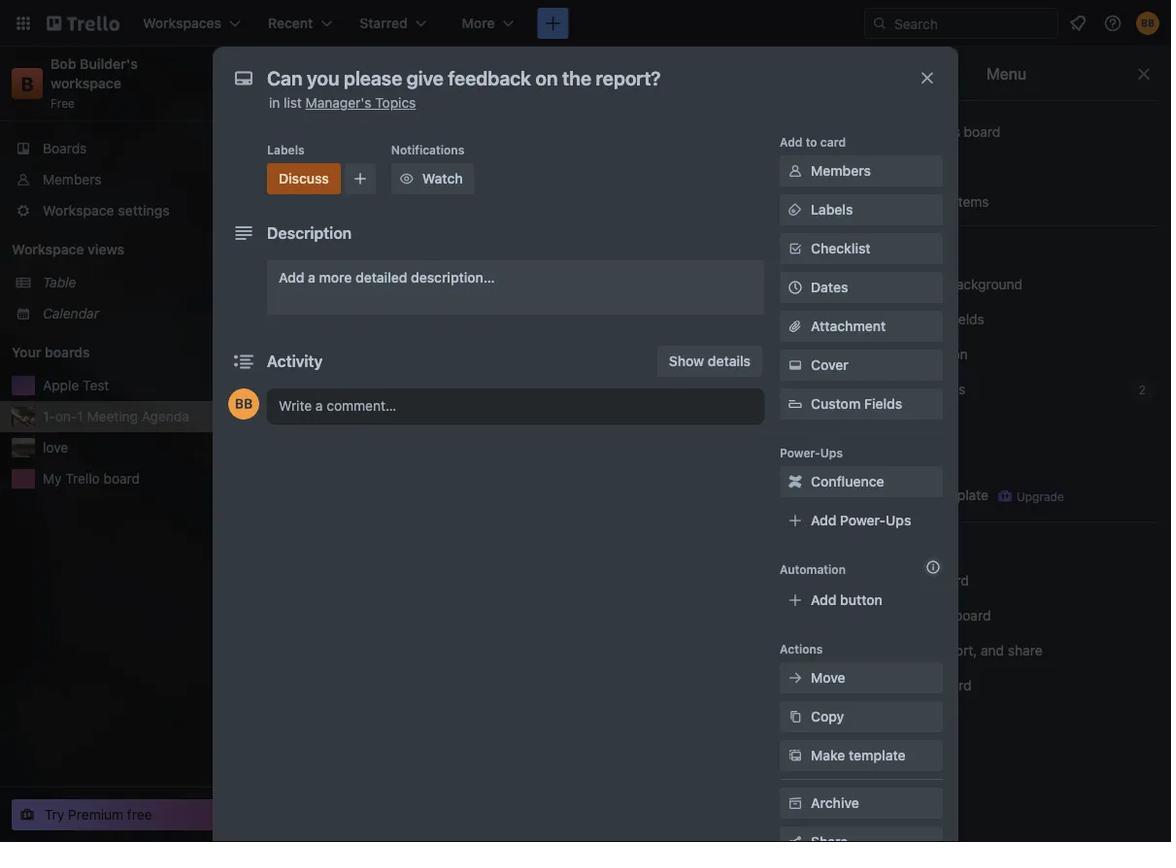 Task type: describe. For each thing, give the bounding box(es) containing it.
list
[[284, 95, 302, 111]]

0 vertical spatial custom fields button
[[854, 304, 1160, 335]]

1 vertical spatial make
[[811, 748, 846, 764]]

1 horizontal spatial color: orange, title: "discuss" element
[[560, 276, 604, 291]]

sm image for print, export, and share
[[866, 641, 885, 661]]

board down export,
[[936, 678, 972, 694]]

0 horizontal spatial color: orange, title: "discuss" element
[[267, 163, 341, 194]]

0 horizontal spatial power-
[[780, 446, 821, 460]]

0 horizontal spatial members link
[[0, 164, 253, 195]]

1-on-1 meeting agenda link
[[43, 407, 241, 427]]

sm image for labels
[[866, 415, 885, 434]]

about
[[897, 124, 934, 140]]

b link
[[12, 68, 43, 99]]

can you please give feedback on the report? link
[[836, 268, 1061, 307]]

email-
[[897, 608, 936, 624]]

add a more detailed description…
[[279, 270, 495, 286]]

the for report?
[[836, 289, 856, 305]]

sm image for "checklist" 'link' on the top
[[786, 239, 806, 258]]

show
[[669, 353, 705, 369]]

archived items
[[893, 194, 990, 210]]

sm image inside copy link
[[786, 707, 806, 727]]

test
[[83, 377, 109, 394]]

0 vertical spatial labels link
[[780, 194, 943, 225]]

switch to… image
[[14, 14, 33, 33]]

upgrade button
[[994, 485, 1069, 508]]

1- inside board name text field
[[278, 63, 294, 84]]

copy link
[[780, 702, 943, 733]]

few
[[560, 309, 582, 325]]

copy board link
[[854, 566, 1160, 597]]

tooling
[[635, 382, 678, 398]]

b
[[21, 72, 34, 95]]

copy for copy board
[[897, 573, 929, 589]]

some
[[597, 382, 631, 398]]

sm image for make template link
[[786, 746, 806, 766]]

change background
[[893, 276, 1023, 292]]

1 horizontal spatial template
[[934, 487, 989, 503]]

my
[[43, 471, 62, 487]]

is
[[622, 215, 633, 231]]

automation link
[[854, 339, 1160, 370]]

make
[[560, 382, 593, 398]]

board
[[589, 66, 627, 82]]

export,
[[934, 643, 978, 659]]

email-to-board link
[[854, 600, 1160, 632]]

on- inside 1-on-1 meeting agenda link
[[55, 409, 77, 425]]

report?
[[860, 289, 905, 305]]

to-
[[936, 608, 955, 624]]

card for add to card
[[821, 135, 846, 149]]

on inside can you please give feedback on the report?
[[1027, 270, 1042, 286]]

watch
[[422, 171, 463, 187]]

this inside button
[[938, 124, 961, 140]]

calendar link
[[43, 304, 241, 324]]

confluence
[[811, 474, 885, 490]]

any
[[640, 309, 664, 325]]

sm image for email-to-board
[[866, 606, 885, 626]]

boards link
[[0, 133, 253, 164]]

use
[[332, 358, 354, 374]]

think
[[567, 363, 598, 379]]

0 vertical spatial labels
[[267, 143, 305, 156]]

2 vertical spatial labels
[[893, 416, 938, 432]]

apple
[[43, 377, 79, 394]]

ups inside "link"
[[886, 513, 912, 529]]

meeting inside 1-on-1 meeting agenda link
[[87, 409, 138, 425]]

description
[[267, 224, 352, 242]]

try
[[45, 807, 65, 823]]

add for add to card
[[780, 135, 803, 149]]

0 vertical spatial fields
[[948, 311, 985, 327]]

upgrade
[[1017, 490, 1065, 503]]

print, export, and share link
[[854, 635, 1160, 667]]

starred icon image
[[225, 378, 241, 394]]

the for next
[[716, 289, 736, 305]]

0 vertical spatial make template
[[893, 487, 989, 503]]

board inside "link"
[[384, 358, 421, 374]]

cover
[[811, 357, 849, 373]]

discuss i've drafted my goals for the next few months. any feedback?
[[560, 277, 767, 325]]

watch button
[[391, 163, 475, 194]]

the team is stuck on x, how can we move forward?
[[560, 215, 784, 251]]

on inside the team is stuck on x, how can we move forward?
[[674, 215, 690, 231]]

sm image for watch button
[[397, 169, 417, 189]]

for
[[695, 289, 712, 305]]

1-on-1 meeting agenda inside board name text field
[[278, 63, 472, 84]]

cover link
[[780, 350, 943, 381]]

activity link
[[854, 152, 1160, 183]]

0 vertical spatial custom fields
[[896, 311, 985, 327]]

agenda inside board name text field
[[408, 63, 472, 84]]

your
[[12, 344, 41, 360]]

add button button
[[780, 585, 943, 616]]

table
[[43, 274, 76, 291]]

manager's topics link
[[306, 95, 416, 111]]

workspace
[[51, 75, 121, 91]]

2 vertical spatial bob builder (bobbuilder40) image
[[228, 389, 259, 420]]

your boards with 4 items element
[[12, 341, 196, 364]]

i've drafted my goals for the next few months. any feedback? link
[[560, 288, 785, 326]]

1 vertical spatial activity
[[267, 352, 323, 371]]

add button
[[811, 592, 883, 608]]

add a card
[[579, 425, 648, 441]]

actions
[[780, 642, 823, 656]]

members for the left members link
[[43, 171, 102, 188]]

dates button
[[780, 272, 943, 303]]

a for card
[[608, 425, 616, 441]]

sm image for make template
[[866, 485, 885, 504]]

notifications
[[391, 143, 465, 156]]

1 vertical spatial fields
[[865, 396, 903, 412]]

1 vertical spatial custom fields button
[[780, 394, 943, 414]]

1 horizontal spatial power-ups
[[893, 381, 970, 397]]

team
[[587, 215, 619, 231]]

in list manager's topics
[[269, 95, 416, 111]]

0 vertical spatial automation
[[893, 346, 968, 362]]

custom for bottommost custom fields button
[[811, 396, 861, 412]]

workspace visible image
[[528, 66, 544, 82]]

0 vertical spatial power-
[[897, 381, 941, 397]]

views
[[88, 241, 124, 257]]

show details
[[669, 353, 751, 369]]

color: red, title: "blocker" element
[[284, 432, 326, 447]]

trello
[[65, 471, 100, 487]]

apple test
[[43, 377, 109, 394]]

program
[[918, 215, 971, 231]]

sm image for activity link
[[866, 157, 885, 177]]

on- inside board name text field
[[294, 63, 323, 84]]

move
[[560, 235, 594, 251]]

stickers
[[893, 451, 947, 467]]

0 horizontal spatial 1
[[77, 409, 83, 425]]

settings
[[893, 241, 949, 257]]

how to use this board link
[[284, 357, 501, 376]]

settings link
[[854, 234, 1160, 265]]

move
[[811, 670, 846, 686]]

change
[[897, 276, 945, 292]]

activity inside activity link
[[893, 159, 943, 175]]

sm image for stickers
[[866, 450, 885, 469]]

sm image for archive link
[[786, 794, 806, 813]]

add a more detailed description… link
[[267, 260, 765, 315]]

boards
[[43, 140, 87, 156]]

can inside the team is stuck on x, how can we move forward?
[[740, 215, 762, 231]]

topics
[[375, 95, 416, 111]]

power- inside "link"
[[841, 513, 886, 529]]

attachment
[[811, 318, 886, 334]]

new
[[836, 215, 864, 231]]

close
[[897, 678, 932, 694]]

my trello board
[[43, 471, 140, 487]]

to for card
[[806, 135, 818, 149]]



Task type: vqa. For each thing, say whether or not it's contained in the screenshot.
left Members
yes



Task type: locate. For each thing, give the bounding box(es) containing it.
manager's
[[306, 95, 372, 111]]

move link
[[780, 663, 943, 694]]

archived
[[897, 194, 952, 210]]

the inside can you please give feedback on the report?
[[836, 289, 856, 305]]

meeting inside board name text field
[[336, 63, 404, 84]]

items
[[956, 194, 990, 210]]

1 vertical spatial labels link
[[854, 409, 1160, 440]]

labels up checklist
[[811, 202, 853, 218]]

table link
[[43, 273, 241, 292]]

training
[[867, 215, 915, 231]]

on-
[[294, 63, 323, 84], [55, 409, 77, 425]]

discuss for discuss
[[279, 171, 329, 187]]

custom
[[896, 311, 944, 327], [811, 396, 861, 412]]

forward?
[[597, 235, 652, 251]]

1 vertical spatial this
[[358, 358, 381, 374]]

meeting up "manager's topics" 'link'
[[336, 63, 404, 84]]

make template down copy link
[[811, 748, 906, 764]]

2 vertical spatial 1
[[77, 409, 83, 425]]

members link up the new
[[780, 155, 943, 187]]

card inside button
[[619, 425, 648, 441]]

my trello board link
[[43, 469, 241, 489]]

details
[[708, 353, 751, 369]]

boards
[[45, 344, 90, 360]]

1 vertical spatial bob builder (bobbuilder40) image
[[723, 95, 750, 122]]

board down love link
[[104, 471, 140, 487]]

0 vertical spatial this
[[938, 124, 961, 140]]

board inside button
[[965, 124, 1001, 140]]

0 vertical spatial a
[[308, 270, 316, 286]]

0 vertical spatial on
[[674, 215, 690, 231]]

sm image inside activity link
[[866, 157, 885, 177]]

ups down stickers
[[886, 513, 912, 529]]

ups up confluence
[[821, 446, 843, 460]]

board up print, export, and share
[[955, 608, 992, 624]]

a inside button
[[608, 425, 616, 441]]

automation down can you please give feedback on the report?
[[893, 346, 968, 362]]

sm image inside settings link
[[866, 240, 885, 259]]

0 vertical spatial bob builder (bobbuilder40) image
[[1137, 12, 1160, 35]]

custom down 'cover'
[[811, 396, 861, 412]]

sm image
[[598, 93, 626, 120], [866, 157, 885, 177], [786, 161, 806, 181], [397, 169, 417, 189], [866, 192, 885, 212], [786, 239, 806, 258], [866, 345, 885, 364], [786, 356, 806, 375], [786, 472, 806, 492], [866, 676, 885, 696], [786, 746, 806, 766], [786, 794, 806, 813]]

sm image inside move link
[[786, 669, 806, 688]]

1 horizontal spatial to
[[806, 135, 818, 149]]

make template inside make template link
[[811, 748, 906, 764]]

1 horizontal spatial make
[[897, 487, 930, 503]]

feedback
[[965, 270, 1023, 286]]

1 horizontal spatial card
[[821, 135, 846, 149]]

stickers link
[[854, 444, 1160, 475]]

if
[[755, 363, 763, 379]]

the
[[716, 289, 736, 305], [836, 289, 856, 305]]

1 vertical spatial to
[[315, 358, 328, 374]]

1 horizontal spatial power-
[[841, 513, 886, 529]]

sm image for close board link
[[866, 676, 885, 696]]

1 vertical spatial custom
[[811, 396, 861, 412]]

sm image inside archive link
[[786, 794, 806, 813]]

members down boards
[[43, 171, 102, 188]]

0 horizontal spatial custom
[[811, 396, 861, 412]]

board up activity link
[[965, 124, 1001, 140]]

changes.
[[681, 382, 739, 398]]

0 horizontal spatial a
[[308, 270, 316, 286]]

1 vertical spatial copy
[[811, 709, 845, 725]]

custom fields down "cover" link
[[811, 396, 903, 412]]

meeting down test
[[87, 409, 138, 425]]

activity left use
[[267, 352, 323, 371]]

0 horizontal spatial power-ups
[[780, 446, 843, 460]]

Board name text field
[[268, 58, 482, 89]]

search image
[[873, 16, 888, 31]]

1 vertical spatial 1
[[334, 385, 340, 398]]

drafted
[[585, 289, 631, 305]]

archive
[[811, 795, 860, 811]]

power- down confluence
[[841, 513, 886, 529]]

make
[[897, 487, 930, 503], [811, 748, 846, 764]]

ups down "automation" link
[[941, 381, 966, 397]]

show details link
[[658, 346, 763, 377]]

color: orange, title: "discuss" element up description
[[267, 163, 341, 194]]

to inside 'how to use this board' "link"
[[315, 358, 328, 374]]

can you please give feedback on the report?
[[836, 270, 1042, 305]]

1 vertical spatial 1-on-1 meeting agenda
[[43, 409, 189, 425]]

2 horizontal spatial ups
[[941, 381, 966, 397]]

i've
[[560, 289, 582, 305]]

sm image inside "automation" link
[[866, 345, 885, 364]]

archived items link
[[854, 187, 1160, 218]]

bob builder's workspace link
[[51, 56, 141, 91]]

0 horizontal spatial the
[[716, 289, 736, 305]]

we right if
[[767, 363, 785, 379]]

2 horizontal spatial labels
[[893, 416, 938, 432]]

power- down create from template… image
[[780, 446, 821, 460]]

1 horizontal spatial on-
[[294, 63, 323, 84]]

board right use
[[384, 358, 421, 374]]

2
[[1140, 383, 1147, 396]]

sm image inside print, export, and share link
[[866, 641, 885, 661]]

None text field
[[257, 60, 899, 95]]

try premium free button
[[12, 800, 237, 831]]

sm image for "automation" link
[[866, 345, 885, 364]]

sm image
[[786, 200, 806, 220], [866, 240, 885, 259], [866, 380, 885, 399], [866, 415, 885, 434], [866, 450, 885, 469], [866, 485, 885, 504], [866, 606, 885, 626], [866, 641, 885, 661], [786, 669, 806, 688], [786, 707, 806, 727]]

sm image inside email-to-board link
[[866, 606, 885, 626]]

1-on-1 meeting agenda up "manager's topics" 'link'
[[278, 63, 472, 84]]

i think we can improve velocity if we make some tooling changes. link
[[560, 361, 785, 400]]

how to use this board
[[284, 358, 421, 374]]

bob builder's workspace free
[[51, 56, 141, 110]]

labels up stickers
[[893, 416, 938, 432]]

email-to-board
[[893, 608, 992, 624]]

members link
[[780, 155, 943, 187], [0, 164, 253, 195]]

custom fields
[[896, 311, 985, 327], [811, 396, 903, 412]]

next
[[740, 289, 767, 305]]

i think we can improve velocity if we make some tooling changes.
[[560, 363, 785, 398]]

1 horizontal spatial fields
[[948, 311, 985, 327]]

we up the some
[[601, 363, 619, 379]]

0 horizontal spatial meeting
[[87, 409, 138, 425]]

1 vertical spatial card
[[619, 425, 648, 441]]

1 horizontal spatial agenda
[[408, 63, 472, 84]]

this right about
[[938, 124, 961, 140]]

sm image for archived items link
[[866, 192, 885, 212]]

labels down list
[[267, 143, 305, 156]]

builder's
[[80, 56, 138, 72]]

0 horizontal spatial ups
[[821, 446, 843, 460]]

on- down apple
[[55, 409, 77, 425]]

1 horizontal spatial 1
[[323, 63, 332, 84]]

1 horizontal spatial can
[[740, 215, 762, 231]]

discuss up description
[[279, 171, 329, 187]]

improve
[[649, 363, 699, 379]]

make template
[[893, 487, 989, 503], [811, 748, 906, 764]]

1 vertical spatial color: orange, title: "discuss" element
[[560, 276, 604, 291]]

2 horizontal spatial bob builder (bobbuilder40) image
[[1137, 12, 1160, 35]]

can right how
[[740, 215, 762, 231]]

how
[[284, 358, 312, 374]]

1 vertical spatial 1-
[[43, 409, 55, 425]]

sm image inside close board link
[[866, 676, 885, 696]]

description…
[[411, 270, 495, 286]]

1 vertical spatial power-ups
[[780, 446, 843, 460]]

1 down apple test
[[77, 409, 83, 425]]

0 vertical spatial can
[[740, 215, 762, 231]]

custom fields button down "cover" link
[[780, 394, 943, 414]]

1 horizontal spatial activity
[[893, 159, 943, 175]]

sm image inside "cover" link
[[786, 356, 806, 375]]

attachment button
[[780, 311, 943, 342]]

primary element
[[0, 0, 1172, 47]]

1 horizontal spatial bob builder (bobbuilder40) image
[[723, 95, 750, 122]]

more
[[319, 270, 352, 286]]

1 vertical spatial custom fields
[[811, 396, 903, 412]]

1 down use
[[334, 385, 340, 398]]

add to card
[[780, 135, 846, 149]]

1-on-1 meeting agenda down apple test link
[[43, 409, 189, 425]]

fields down the change background
[[948, 311, 985, 327]]

copy up the email-
[[897, 573, 929, 589]]

add power-ups
[[811, 513, 912, 529]]

bob builder (bobbuilder40) image inside primary element
[[1137, 12, 1160, 35]]

0 vertical spatial ups
[[941, 381, 966, 397]]

new training program
[[836, 215, 971, 231]]

0 horizontal spatial copy
[[811, 709, 845, 725]]

0 horizontal spatial can
[[623, 363, 645, 379]]

the inside discuss i've drafted my goals for the next few months. any feedback?
[[716, 289, 736, 305]]

1 the from the left
[[716, 289, 736, 305]]

the down can
[[836, 289, 856, 305]]

1- inside 1-on-1 meeting agenda link
[[43, 409, 55, 425]]

close board
[[893, 678, 972, 694]]

discuss inside color: orange, title: "discuss" element
[[279, 171, 329, 187]]

sm image inside 'stickers' link
[[866, 450, 885, 469]]

add for add power-ups
[[811, 513, 837, 529]]

1 horizontal spatial the
[[836, 289, 856, 305]]

copy for copy
[[811, 709, 845, 725]]

to for use
[[315, 358, 328, 374]]

0 notifications image
[[1067, 12, 1090, 35]]

discuss up few
[[560, 277, 604, 291]]

on left the x,
[[674, 215, 690, 231]]

add board image
[[225, 345, 241, 360]]

1 horizontal spatial members link
[[780, 155, 943, 187]]

love
[[43, 440, 68, 456]]

discuss
[[279, 171, 329, 187], [560, 277, 604, 291]]

add for add a more detailed description…
[[279, 270, 305, 286]]

sm image inside "checklist" 'link'
[[786, 239, 806, 258]]

1- up list
[[278, 63, 294, 84]]

0 horizontal spatial agenda
[[142, 409, 189, 425]]

discuss for discuss i've drafted my goals for the next few months. any feedback?
[[560, 277, 604, 291]]

1 horizontal spatial ups
[[886, 513, 912, 529]]

agenda up love link
[[142, 409, 189, 425]]

and
[[981, 643, 1005, 659]]

1 horizontal spatial 1-
[[278, 63, 294, 84]]

0 vertical spatial activity
[[893, 159, 943, 175]]

0 vertical spatial make
[[897, 487, 930, 503]]

board up to-
[[933, 573, 969, 589]]

print,
[[897, 643, 930, 659]]

1 vertical spatial agenda
[[142, 409, 189, 425]]

print, export, and share
[[893, 643, 1043, 659]]

0 horizontal spatial 1-
[[43, 409, 55, 425]]

1- up love
[[43, 409, 55, 425]]

change background link
[[854, 269, 1160, 300]]

can up the some
[[623, 363, 645, 379]]

template
[[934, 487, 989, 503], [849, 748, 906, 764]]

sm image for settings
[[866, 240, 885, 259]]

color: orange, title: "discuss" element
[[267, 163, 341, 194], [560, 276, 604, 291]]

power- down "cover" link
[[897, 381, 941, 397]]

0 vertical spatial 1
[[323, 63, 332, 84]]

card for add a card
[[619, 425, 648, 441]]

months.
[[586, 309, 637, 325]]

1 vertical spatial labels
[[811, 202, 853, 218]]

members down add to card
[[811, 163, 872, 179]]

a down the some
[[608, 425, 616, 441]]

add for add button
[[811, 592, 837, 608]]

can inside "i think we can improve velocity if we make some tooling changes."
[[623, 363, 645, 379]]

fields down "cover" link
[[865, 396, 903, 412]]

template down copy link
[[849, 748, 906, 764]]

sm image inside watch button
[[397, 169, 417, 189]]

Write a comment text field
[[267, 389, 765, 424]]

discuss inside discuss i've drafted my goals for the next few months. any feedback?
[[560, 277, 604, 291]]

we right how
[[766, 215, 784, 231]]

activity down about
[[893, 159, 943, 175]]

0 vertical spatial power-ups
[[893, 381, 970, 397]]

automation up add button
[[780, 563, 846, 576]]

a for more
[[308, 270, 316, 286]]

open information menu image
[[1104, 14, 1123, 33]]

sm image for power-ups
[[866, 380, 885, 399]]

custom fields down can you please give feedback on the report?
[[896, 311, 985, 327]]

workspace views
[[12, 241, 124, 257]]

members link down boards
[[0, 164, 253, 195]]

copy down move
[[811, 709, 845, 725]]

0 vertical spatial color: orange, title: "discuss" element
[[267, 163, 341, 194]]

0 horizontal spatial to
[[315, 358, 328, 374]]

0 vertical spatial template
[[934, 487, 989, 503]]

on- up list
[[294, 63, 323, 84]]

1 horizontal spatial automation
[[893, 346, 968, 362]]

1 vertical spatial meeting
[[87, 409, 138, 425]]

1 vertical spatial can
[[623, 363, 645, 379]]

0 horizontal spatial fields
[[865, 396, 903, 412]]

add inside "link"
[[811, 513, 837, 529]]

board
[[965, 124, 1001, 140], [384, 358, 421, 374], [104, 471, 140, 487], [933, 573, 969, 589], [955, 608, 992, 624], [936, 678, 972, 694]]

create board or workspace image
[[544, 14, 563, 33]]

this inside "link"
[[358, 358, 381, 374]]

add
[[780, 135, 803, 149], [279, 270, 305, 286], [579, 425, 605, 441], [811, 513, 837, 529], [811, 592, 837, 608]]

1 inside board name text field
[[323, 63, 332, 84]]

sm image inside archived items link
[[866, 192, 885, 212]]

on down settings link
[[1027, 270, 1042, 286]]

can
[[836, 270, 860, 286]]

1 vertical spatial on-
[[55, 409, 77, 425]]

Search field
[[888, 9, 1058, 38]]

sm image inside make template link
[[786, 746, 806, 766]]

give
[[935, 270, 961, 286]]

workspace
[[12, 241, 84, 257]]

1
[[323, 63, 332, 84], [334, 385, 340, 398], [77, 409, 83, 425]]

to
[[806, 135, 818, 149], [315, 358, 328, 374]]

star or unstar board image
[[493, 66, 509, 82]]

labels link
[[780, 194, 943, 225], [854, 409, 1160, 440]]

sm image for "cover" link
[[786, 356, 806, 375]]

checklist
[[811, 240, 871, 257]]

0 horizontal spatial labels
[[267, 143, 305, 156]]

make up archive
[[811, 748, 846, 764]]

labels link up 'stickers' link
[[854, 409, 1160, 440]]

0 horizontal spatial make
[[811, 748, 846, 764]]

premium
[[68, 807, 124, 823]]

make template down stickers
[[893, 487, 989, 503]]

card left about
[[821, 135, 846, 149]]

custom fields button down change background link
[[854, 304, 1160, 335]]

create from template… image
[[773, 426, 789, 441]]

power-ups down create from template… image
[[780, 446, 843, 460]]

1-on-1 meeting agenda
[[278, 63, 472, 84], [43, 409, 189, 425]]

make down stickers
[[897, 487, 930, 503]]

bob builder (bobbuilder40) image
[[1137, 12, 1160, 35], [723, 95, 750, 122], [228, 389, 259, 420]]

1 vertical spatial power-
[[780, 446, 821, 460]]

0 horizontal spatial automation
[[780, 563, 846, 576]]

0 horizontal spatial template
[[849, 748, 906, 764]]

1 vertical spatial a
[[608, 425, 616, 441]]

2 horizontal spatial power-
[[897, 381, 941, 397]]

please
[[890, 270, 931, 286]]

1 horizontal spatial labels
[[811, 202, 853, 218]]

0 vertical spatial meeting
[[336, 63, 404, 84]]

custom for custom fields button to the top
[[896, 311, 944, 327]]

1 vertical spatial automation
[[780, 563, 846, 576]]

0 horizontal spatial on
[[674, 215, 690, 231]]

2 the from the left
[[836, 289, 856, 305]]

2 vertical spatial power-
[[841, 513, 886, 529]]

1 horizontal spatial members
[[811, 163, 872, 179]]

custom down the change
[[896, 311, 944, 327]]

copy board
[[893, 573, 969, 589]]

1 vertical spatial ups
[[821, 446, 843, 460]]

template down stickers
[[934, 487, 989, 503]]

fields
[[948, 311, 985, 327], [865, 396, 903, 412]]

members for right members link
[[811, 163, 872, 179]]

this right use
[[358, 358, 381, 374]]

custom fields button
[[854, 304, 1160, 335], [780, 394, 943, 414]]

power-ups up stickers
[[893, 381, 970, 397]]

1 horizontal spatial a
[[608, 425, 616, 441]]

0 vertical spatial 1-
[[278, 63, 294, 84]]

make template link
[[780, 740, 943, 772]]

card down the some
[[619, 425, 648, 441]]

can
[[740, 215, 762, 231], [623, 363, 645, 379]]

1 horizontal spatial on
[[1027, 270, 1042, 286]]

2 horizontal spatial 1
[[334, 385, 340, 398]]

a left more
[[308, 270, 316, 286]]

add for add a card
[[579, 425, 605, 441]]

stuck
[[636, 215, 670, 231]]

0 vertical spatial copy
[[897, 573, 929, 589]]

goals
[[657, 289, 691, 305]]

0 horizontal spatial bob builder (bobbuilder40) image
[[228, 389, 259, 420]]

the right "for"
[[716, 289, 736, 305]]

we inside the team is stuck on x, how can we move forward?
[[766, 215, 784, 231]]

0 vertical spatial custom
[[896, 311, 944, 327]]

color: orange, title: "discuss" element up few
[[560, 276, 604, 291]]

labels link up "checklist" 'link' on the top
[[780, 194, 943, 225]]

button
[[841, 592, 883, 608]]

calendar
[[43, 306, 99, 322]]

agenda up topics
[[408, 63, 472, 84]]

1 up manager's
[[323, 63, 332, 84]]

0 vertical spatial card
[[821, 135, 846, 149]]



